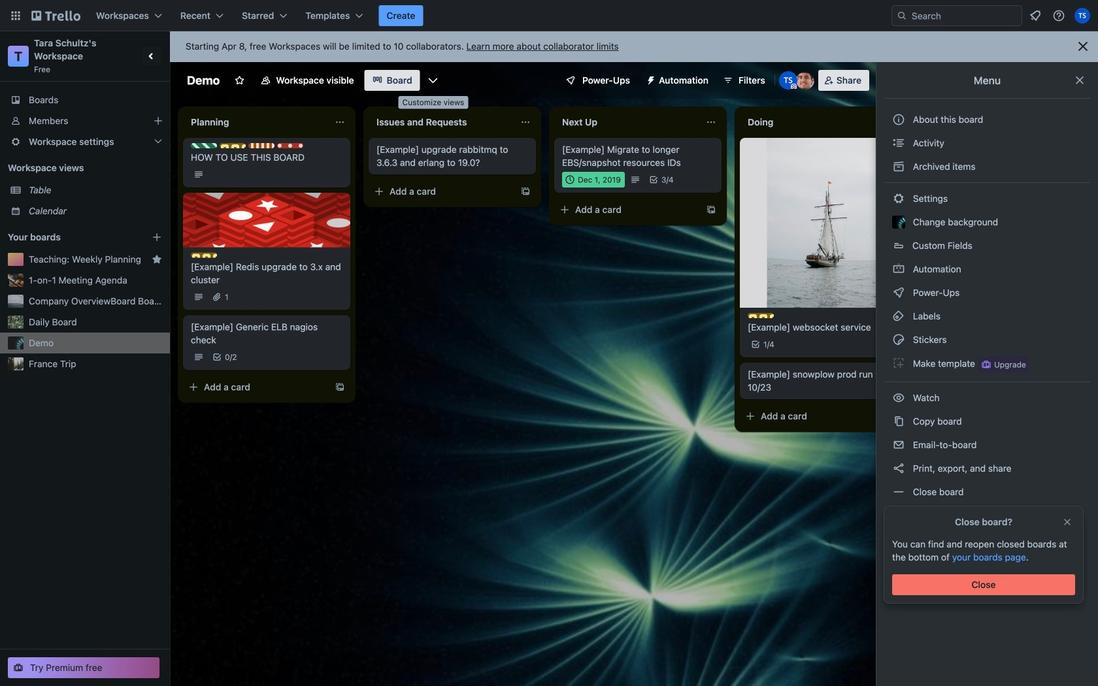 Task type: locate. For each thing, give the bounding box(es) containing it.
Search field
[[892, 5, 1023, 26]]

workspace navigation collapse icon image
[[143, 47, 161, 65]]

customize views image
[[427, 74, 440, 87]]

james peterson (jamespeterson93) image
[[796, 71, 815, 90]]

tara schultz (taraschultz7) image
[[779, 71, 798, 90]]

color: orange, title: "manual deploy steps" element
[[248, 143, 275, 148]]

None text field
[[183, 112, 330, 133], [369, 112, 515, 133], [183, 112, 330, 133], [369, 112, 515, 133]]

sm image
[[893, 160, 906, 173], [893, 192, 906, 205], [893, 310, 906, 323], [893, 357, 906, 370], [893, 392, 906, 405], [893, 415, 906, 428], [893, 439, 906, 452], [893, 486, 906, 499]]

tooltip
[[399, 96, 468, 109]]

back to home image
[[31, 5, 80, 26]]

0 horizontal spatial color: yellow, title: "ready to merge" element
[[191, 253, 217, 258]]

None submit
[[893, 575, 1076, 596]]

7 sm image from the top
[[893, 439, 906, 452]]

create from template… image
[[335, 382, 345, 393]]

color: yellow, title: "ready to merge" element
[[220, 143, 246, 148], [191, 253, 217, 258], [748, 313, 774, 318]]

primary element
[[0, 0, 1099, 31]]

2 sm image from the top
[[893, 192, 906, 205]]

1 vertical spatial create from template… image
[[706, 205, 717, 215]]

0 vertical spatial create from template… image
[[520, 186, 531, 197]]

5 sm image from the top
[[893, 392, 906, 405]]

None text field
[[554, 112, 701, 133], [740, 112, 887, 133], [554, 112, 701, 133], [740, 112, 887, 133]]

create from template… image
[[520, 186, 531, 197], [706, 205, 717, 215]]

2 vertical spatial color: yellow, title: "ready to merge" element
[[748, 313, 774, 318]]

Board name text field
[[180, 70, 226, 91]]

1 vertical spatial color: yellow, title: "ready to merge" element
[[191, 253, 217, 258]]

1 sm image from the top
[[893, 160, 906, 173]]

0 notifications image
[[1028, 8, 1044, 24]]

0 horizontal spatial create from template… image
[[520, 186, 531, 197]]

your boards with 6 items element
[[8, 230, 132, 245]]

8 sm image from the top
[[893, 486, 906, 499]]

sm image
[[641, 70, 659, 88], [893, 137, 906, 150], [893, 263, 906, 276], [893, 286, 906, 299], [893, 333, 906, 347], [893, 462, 906, 475]]

6 sm image from the top
[[893, 415, 906, 428]]

color: green, title: "verified in staging" element
[[191, 143, 217, 148]]

1 horizontal spatial color: yellow, title: "ready to merge" element
[[220, 143, 246, 148]]

None checkbox
[[562, 172, 625, 188]]



Task type: vqa. For each thing, say whether or not it's contained in the screenshot.
DONE. on the top right of page
no



Task type: describe. For each thing, give the bounding box(es) containing it.
3 sm image from the top
[[893, 310, 906, 323]]

4 sm image from the top
[[893, 357, 906, 370]]

color: red, title: "unshippable!" element
[[277, 143, 303, 148]]

star or unstar board image
[[234, 75, 245, 86]]

this member is an admin of this board. image
[[791, 84, 797, 90]]

open information menu image
[[1053, 9, 1066, 22]]

tara schultz (taraschultz7) image
[[1075, 8, 1091, 24]]

starred icon image
[[152, 254, 162, 265]]

search image
[[897, 10, 908, 21]]

add board image
[[152, 232, 162, 243]]

1 horizontal spatial create from template… image
[[706, 205, 717, 215]]

0 vertical spatial color: yellow, title: "ready to merge" element
[[220, 143, 246, 148]]

2 horizontal spatial color: yellow, title: "ready to merge" element
[[748, 313, 774, 318]]



